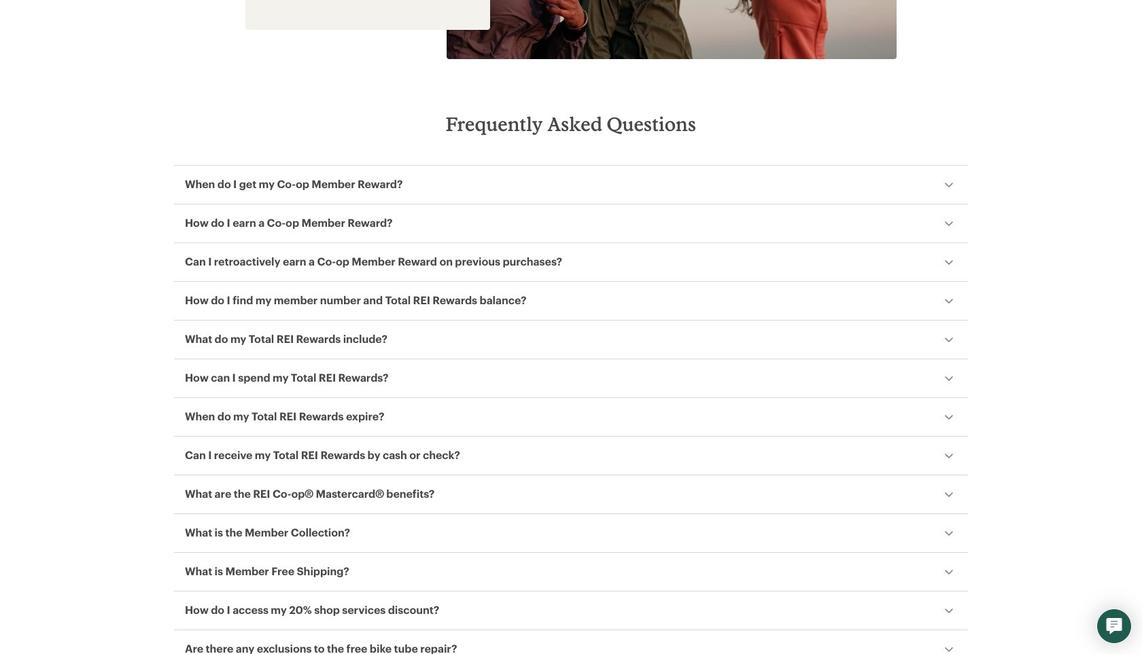 Task type: describe. For each thing, give the bounding box(es) containing it.
live chat image
[[1106, 619, 1123, 635]]



Task type: vqa. For each thing, say whether or not it's contained in the screenshot.
live chat icon
yes



